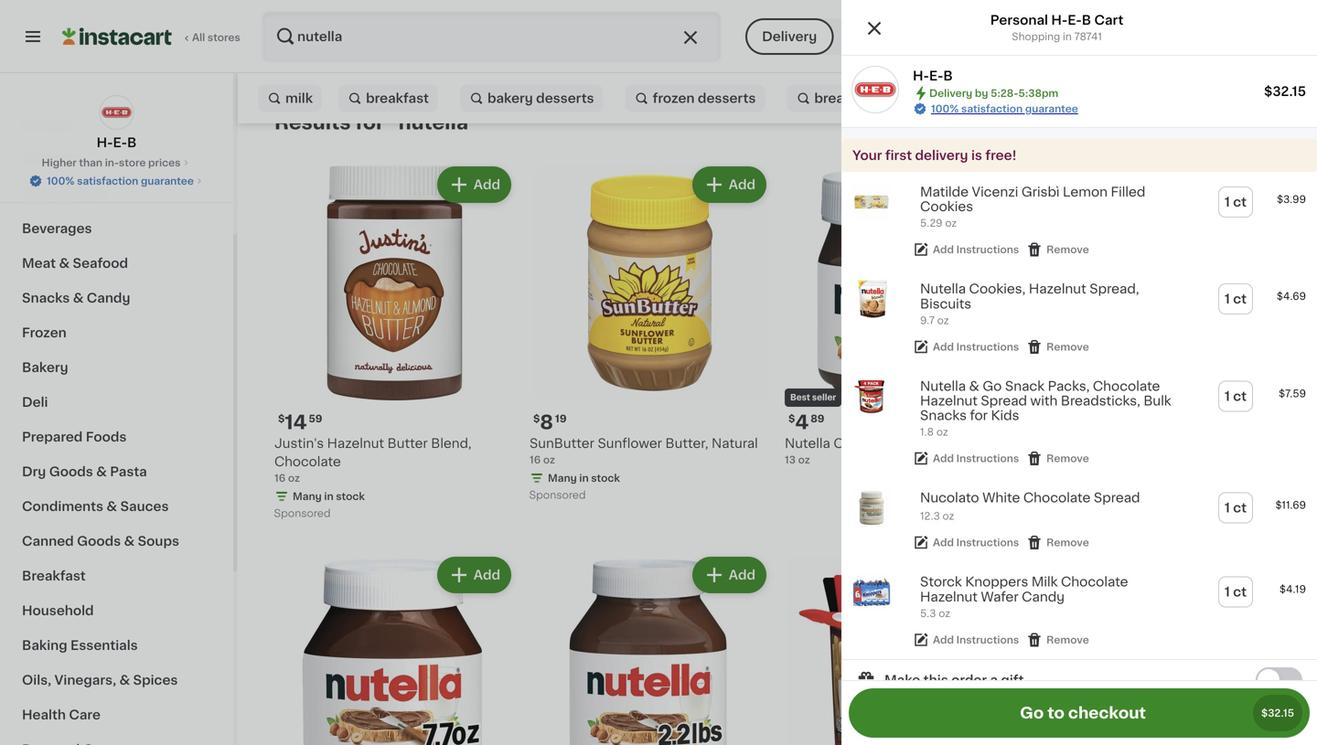 Task type: locate. For each thing, give the bounding box(es) containing it.
1 product group from the top
[[842, 172, 1317, 269]]

in for 8
[[579, 473, 589, 483]]

add instructions button down 9.7
[[913, 339, 1019, 355]]

spread for chocolate
[[1094, 492, 1140, 505]]

1 horizontal spatial 78741
[[1074, 32, 1102, 42]]

1 seller from the left
[[812, 394, 836, 402]]

2 instructions from the top
[[956, 342, 1019, 352]]

remove up 'nutella cookies, hazelnut spread, biscuits' "button"
[[1047, 245, 1089, 255]]

0 horizontal spatial 100% satisfaction guarantee
[[47, 176, 194, 186]]

2 horizontal spatial in
[[1063, 32, 1072, 42]]

add instructions for 5.29
[[933, 245, 1019, 255]]

1 horizontal spatial candy
[[1022, 591, 1065, 603]]

justin's
[[274, 437, 324, 450]]

add instructions up the increment quantity of nutella & go snack packs, chocolate hazelnut spread with breadsticks, bulk snacks for kids 'icon'
[[933, 538, 1019, 548]]

goods for canned
[[77, 535, 121, 548]]

0 vertical spatial snacks
[[22, 292, 70, 305]]

spread
[[981, 395, 1027, 407], [964, 437, 1010, 450], [1094, 492, 1140, 505]]

nutella cookies, hazelnut spread, biscuits image
[[853, 280, 891, 318]]

sponsored badge image down justin's
[[274, 509, 330, 520]]

1 horizontal spatial stock
[[591, 473, 620, 483]]

add instructions button up order
[[913, 632, 1019, 648]]

0 horizontal spatial seller
[[812, 394, 836, 402]]

100% satisfaction guarantee down the higher than in-store prices link
[[47, 176, 194, 186]]

& left sauces
[[106, 500, 117, 513]]

0 horizontal spatial go
[[983, 380, 1002, 393]]

1 horizontal spatial best
[[1046, 394, 1065, 402]]

& inside meat & seafood link
[[59, 257, 70, 270]]

remove button up 'nutella cookies, hazelnut spread, biscuits' "button"
[[1026, 242, 1089, 258]]

2 remove from the top
[[1047, 342, 1089, 352]]

instructions up a
[[956, 635, 1019, 645]]

1 vertical spatial goods
[[77, 535, 121, 548]]

3 product group from the top
[[842, 366, 1317, 478]]

milk
[[285, 92, 313, 105]]

hazelnut left spread,
[[1029, 283, 1086, 296]]

0 horizontal spatial 100%
[[47, 176, 75, 186]]

guarantee down 5:38pm
[[1025, 104, 1078, 114]]

4 instructions from the top
[[956, 538, 1019, 548]]

spread down kids
[[964, 437, 1010, 450]]

prices
[[148, 158, 181, 168]]

1 vertical spatial e-
[[929, 70, 943, 82]]

3 1 ct button from the top
[[1219, 382, 1252, 411]]

remove down the storck knoppers milk chocolate hazelnut wafer candy button
[[1047, 635, 1089, 645]]

chocolate inside nutella chocolate hazelnut spread 13 oz
[[834, 437, 900, 450]]

$7.59
[[1279, 389, 1306, 399]]

0 vertical spatial for
[[355, 113, 384, 132]]

oz right 5.3
[[939, 609, 950, 619]]

seller up the 89
[[812, 394, 836, 402]]

3 $ from the left
[[789, 414, 795, 424]]

1 for nutella & go snack packs, chocolate hazelnut spread with breadsticks, bulk snacks for kids
[[1225, 390, 1230, 403]]

remove button for chocolate
[[1026, 632, 1089, 648]]

1 ct for storck knoppers milk chocolate hazelnut wafer candy
[[1225, 586, 1247, 599]]

snacks up 1.8
[[920, 409, 967, 422]]

add instructions for oz
[[933, 342, 1019, 352]]

frozen
[[22, 327, 67, 339]]

1 ct button
[[1219, 188, 1252, 217], [1219, 285, 1252, 314], [1219, 382, 1252, 411], [1219, 494, 1252, 523], [1219, 578, 1252, 607]]

go inside nutella & go snack packs, chocolate hazelnut spread with breadsticks, bulk snacks for kids 1.8 oz
[[983, 380, 1002, 393]]

1 for storck knoppers milk chocolate hazelnut wafer candy
[[1225, 586, 1230, 599]]

go up kids
[[983, 380, 1002, 393]]

1 ct button left $4.69
[[1219, 285, 1252, 314]]

& left pasta on the bottom of the page
[[96, 466, 107, 478]]

spread up kids
[[981, 395, 1027, 407]]

0 horizontal spatial 78741
[[993, 30, 1033, 43]]

spread down $9.39 element
[[1094, 492, 1140, 505]]

1 vertical spatial candy
[[1022, 591, 1065, 603]]

1 horizontal spatial many
[[548, 473, 577, 483]]

nutella chocolate hazelnut spread 13 oz
[[785, 437, 1010, 465]]

1 vertical spatial nutella
[[920, 380, 966, 393]]

add instructions button down 12.3
[[913, 535, 1019, 551]]

4 remove from the top
[[1047, 538, 1089, 548]]

oz inside nutella cookies, hazelnut spread, biscuits 9.7 oz
[[937, 315, 949, 326]]

sponsored badge image
[[530, 491, 585, 501], [274, 509, 330, 520]]

add instructions for hazelnut
[[933, 454, 1019, 464]]

1 instructions from the top
[[956, 245, 1019, 255]]

meat
[[22, 257, 56, 270]]

for left kids
[[970, 409, 988, 422]]

1 horizontal spatial $
[[533, 414, 540, 424]]

2 horizontal spatial $
[[789, 414, 795, 424]]

2 add instructions from the top
[[933, 342, 1019, 352]]

& left eggs
[[61, 188, 71, 200]]

16 inside justin's hazelnut butter blend, chocolate 16 oz
[[274, 473, 286, 483]]

4 remove button from the top
[[1026, 535, 1089, 551]]

your
[[853, 149, 882, 162]]

5 add instructions button from the top
[[913, 632, 1019, 648]]

2 remove button from the top
[[1026, 339, 1089, 355]]

add instructions
[[933, 245, 1019, 255], [933, 342, 1019, 352], [933, 454, 1019, 464], [933, 538, 1019, 548], [933, 635, 1019, 645]]

remove button up packs, on the bottom right of the page
[[1026, 339, 1089, 355]]

storck
[[920, 576, 962, 589]]

5 remove button from the top
[[1026, 632, 1089, 648]]

best seller
[[790, 394, 836, 402], [1046, 394, 1091, 402]]

0 vertical spatial spread
[[981, 395, 1027, 407]]

instructions up the increment quantity of nutella & go snack packs, chocolate hazelnut spread with breadsticks, bulk snacks for kids 'icon'
[[956, 538, 1019, 548]]

0 vertical spatial h-e-b
[[913, 70, 953, 82]]

26.5
[[1040, 455, 1063, 465]]

remove button up nucolato white chocolate spread button
[[1026, 451, 1089, 467]]

1 ct button for nutella cookies, hazelnut spread, biscuits
[[1219, 285, 1252, 314]]

1 horizontal spatial in
[[579, 473, 589, 483]]

1 ct button left $11.69 at the right bottom
[[1219, 494, 1252, 523]]

product group containing 14
[[274, 163, 515, 524]]

16
[[530, 455, 541, 465], [274, 473, 286, 483]]

1 horizontal spatial 100% satisfaction guarantee
[[931, 104, 1078, 114]]

health
[[22, 709, 66, 722]]

ct for storck knoppers milk chocolate hazelnut wafer candy
[[1233, 586, 1247, 599]]

0 vertical spatial 100%
[[931, 104, 959, 114]]

1 ct button for storck knoppers milk chocolate hazelnut wafer candy
[[1219, 578, 1252, 607]]

$32.15
[[1264, 85, 1306, 98], [1261, 708, 1294, 719]]

b up store
[[127, 136, 137, 149]]

product group containing nucolato white chocolate spread
[[842, 478, 1317, 562]]

$
[[278, 414, 285, 424], [533, 414, 540, 424], [789, 414, 795, 424]]

deli
[[1286, 92, 1311, 105]]

0 vertical spatial satisfaction
[[961, 104, 1023, 114]]

in inside personal h-e-b cart shopping in 78741
[[1063, 32, 1072, 42]]

in for 14
[[324, 492, 334, 502]]

b up poultry
[[943, 70, 953, 82]]

2 product group from the top
[[842, 269, 1317, 366]]

16 down sunbutter
[[530, 455, 541, 465]]

spread inside nutella chocolate hazelnut spread 13 oz
[[964, 437, 1010, 450]]

frozen
[[653, 92, 695, 105]]

3 remove from the top
[[1047, 454, 1089, 464]]

pasta
[[110, 466, 147, 478]]

1 ct button for nutella & go snack packs, chocolate hazelnut spread with breadsticks, bulk snacks for kids
[[1219, 382, 1252, 411]]

1 add instructions from the top
[[933, 245, 1019, 255]]

dairy & eggs
[[22, 188, 107, 200]]

chocolate up breadsticks, on the bottom right of the page
[[1093, 380, 1160, 393]]

1 1 ct button from the top
[[1219, 188, 1252, 217]]

b inside personal h-e-b cart shopping in 78741
[[1082, 14, 1091, 27]]

vicenzi
[[972, 186, 1018, 198]]

spread,
[[1090, 283, 1139, 296]]

nutella down the $ 4 89
[[785, 437, 830, 450]]

nucolato white chocolate spread image
[[853, 489, 891, 527]]

candy down seafood
[[87, 292, 130, 305]]

h-e-b up poultry
[[913, 70, 953, 82]]

0 horizontal spatial snacks
[[22, 292, 70, 305]]

candy down milk at the bottom
[[1022, 591, 1065, 603]]

3 remove button from the top
[[1026, 451, 1089, 467]]

1 horizontal spatial many in stock
[[548, 473, 620, 483]]

0 vertical spatial nutella
[[920, 283, 966, 296]]

0 vertical spatial stock
[[591, 473, 620, 483]]

higher
[[42, 158, 77, 168]]

4 1 ct button from the top
[[1219, 494, 1252, 523]]

0 horizontal spatial delivery
[[762, 30, 817, 43]]

1 vertical spatial stock
[[336, 492, 365, 502]]

1 vertical spatial delivery
[[929, 88, 973, 98]]

h-e-b logo image
[[99, 95, 134, 130]]

storck knoppers milk chocolate hazelnut wafer candy 5.3 oz
[[920, 576, 1128, 619]]

best seller for 26.5 oz
[[1046, 394, 1091, 402]]

5.29
[[920, 218, 943, 228]]

nutella inside nutella chocolate hazelnut spread 13 oz
[[785, 437, 830, 450]]

oz right 9.7
[[937, 315, 949, 326]]

product group
[[274, 163, 515, 524], [530, 163, 770, 506], [785, 163, 1025, 467], [1040, 163, 1281, 467], [274, 553, 515, 746], [530, 553, 770, 746], [785, 553, 1025, 746], [1040, 553, 1281, 746]]

b left cart
[[1082, 14, 1091, 27]]

78741 button
[[964, 11, 1074, 62]]

natural
[[712, 437, 758, 450]]

0 horizontal spatial $
[[278, 414, 285, 424]]

1 horizontal spatial snacks
[[920, 409, 967, 422]]

nutella up the biscuits
[[920, 283, 966, 296]]

oz down cookies
[[945, 218, 957, 228]]

0 horizontal spatial in
[[324, 492, 334, 502]]

desserts for bakery desserts
[[536, 92, 594, 105]]

recipes link
[[11, 107, 222, 142]]

nucolato white chocolate spread button
[[920, 491, 1140, 506]]

4 add instructions button from the top
[[913, 535, 1019, 551]]

1 best seller from the left
[[790, 394, 836, 402]]

hazelnut up 1.8
[[920, 395, 978, 407]]

e- left cart
[[1068, 14, 1082, 27]]

health care
[[22, 709, 101, 722]]

1 remove from the top
[[1047, 245, 1089, 255]]

$ inside "$ 14 59"
[[278, 414, 285, 424]]

poultry link
[[884, 80, 968, 117]]

0 horizontal spatial many in stock
[[293, 492, 365, 502]]

2 vertical spatial e-
[[113, 136, 127, 149]]

1 horizontal spatial delivery
[[929, 88, 973, 98]]

stock for 8
[[591, 473, 620, 483]]

2 add instructions button from the top
[[913, 339, 1019, 355]]

baking essentials
[[22, 639, 138, 652]]

prepared foods link
[[11, 420, 222, 455]]

remove button for spread
[[1026, 535, 1089, 551]]

desserts right bakery
[[536, 92, 594, 105]]

nutella for nutella cookies, hazelnut spread, biscuits
[[920, 283, 966, 296]]

chocolate down 26.5 oz
[[1023, 492, 1091, 505]]

None search field
[[262, 11, 722, 62]]

remove up nucolato white chocolate spread button
[[1047, 454, 1089, 464]]

add instructions button
[[913, 242, 1019, 258], [913, 339, 1019, 355], [913, 451, 1019, 467], [913, 535, 1019, 551], [913, 632, 1019, 648]]

delivery for delivery by 5:28-5:38pm
[[929, 88, 973, 98]]

snacks up frozen
[[22, 292, 70, 305]]

deli link
[[11, 385, 222, 420]]

1 horizontal spatial 16
[[530, 455, 541, 465]]

2 best from the left
[[1046, 394, 1065, 402]]

oz right 1.8
[[937, 427, 948, 437]]

5 1 ct button from the top
[[1219, 578, 1252, 607]]

0 vertical spatial h-
[[1051, 14, 1068, 27]]

2 desserts from the left
[[698, 92, 756, 105]]

instructions up cookies,
[[956, 245, 1019, 255]]

4 add instructions from the top
[[933, 538, 1019, 548]]

storck knoppers milk chocolate hazelnut wafer candy image
[[853, 573, 891, 612]]

many for 8
[[548, 473, 577, 483]]

add instructions up cookies,
[[933, 245, 1019, 255]]

0 vertical spatial delivery
[[762, 30, 817, 43]]

1 ct for nucolato white chocolate spread
[[1225, 502, 1247, 515]]

nutella inside nutella & go snack packs, chocolate hazelnut spread with breadsticks, bulk snacks for kids 1.8 oz
[[920, 380, 966, 393]]

bread
[[814, 92, 853, 105]]

2 $ from the left
[[533, 414, 540, 424]]

$ inside $ 8 19
[[533, 414, 540, 424]]

chocolate inside nucolato white chocolate spread 12.3 oz
[[1023, 492, 1091, 505]]

2 vertical spatial nutella
[[785, 437, 830, 450]]

0 horizontal spatial guarantee
[[141, 176, 194, 186]]

0 horizontal spatial many
[[293, 492, 322, 502]]

instacart logo image
[[62, 26, 172, 48]]

& inside dry goods & pasta link
[[96, 466, 107, 478]]

for down breakfast
[[355, 113, 384, 132]]

many in stock down sunbutter
[[548, 473, 620, 483]]

hazelnut up nucolato
[[904, 437, 961, 450]]

0 vertical spatial sponsored badge image
[[530, 491, 585, 501]]

breadsticks,
[[1061, 395, 1141, 407]]

1 horizontal spatial best seller
[[1046, 394, 1091, 402]]

& left soups
[[124, 535, 135, 548]]

100% inside button
[[47, 176, 75, 186]]

many down sunbutter
[[548, 473, 577, 483]]

2 vertical spatial in
[[324, 492, 334, 502]]

0 horizontal spatial h-e-b
[[97, 136, 137, 149]]

3 add instructions button from the top
[[913, 451, 1019, 467]]

storck knoppers milk chocolate hazelnut wafer candy button
[[920, 575, 1176, 604]]

1 horizontal spatial sponsored badge image
[[530, 491, 585, 501]]

5 add instructions from the top
[[933, 635, 1019, 645]]

3 add instructions from the top
[[933, 454, 1019, 464]]

1 horizontal spatial h-e-b
[[913, 70, 953, 82]]

100% satisfaction guarantee down the 5:28-
[[931, 104, 1078, 114]]

instructions for 5.29
[[956, 245, 1019, 255]]

78741 down personal
[[993, 30, 1033, 43]]

hazelnut down storck
[[920, 591, 978, 603]]

desserts
[[536, 92, 594, 105], [698, 92, 756, 105]]

chocolate down nutella & go snack packs, chocolate hazelnut spread with breadsticks, bulk snacks for kids icon
[[834, 437, 900, 450]]

delivery inside button
[[762, 30, 817, 43]]

1 vertical spatial go
[[1020, 706, 1044, 721]]

sunbutter
[[530, 437, 594, 450]]

instructions up white
[[956, 454, 1019, 464]]

h-e-b up the higher than in-store prices link
[[97, 136, 137, 149]]

delivery button
[[746, 18, 834, 55]]

0 vertical spatial guarantee
[[1025, 104, 1078, 114]]

1 vertical spatial b
[[943, 70, 953, 82]]

remove button for spread,
[[1026, 339, 1089, 355]]

remove button
[[1026, 242, 1089, 258], [1026, 339, 1089, 355], [1026, 451, 1089, 467], [1026, 535, 1089, 551], [1026, 632, 1089, 648]]

0 vertical spatial many in stock
[[548, 473, 620, 483]]

spread inside nucolato white chocolate spread 12.3 oz
[[1094, 492, 1140, 505]]

e- up the higher than in-store prices link
[[113, 136, 127, 149]]

5 instructions from the top
[[956, 635, 1019, 645]]

is
[[971, 149, 982, 162]]

2 best seller from the left
[[1046, 394, 1091, 402]]

remove button up milk at the bottom
[[1026, 535, 1089, 551]]

0 vertical spatial go
[[983, 380, 1002, 393]]

3 instructions from the top
[[956, 454, 1019, 464]]

1 horizontal spatial for
[[970, 409, 988, 422]]

breakfast
[[22, 570, 86, 583]]

100% up dairy & eggs
[[47, 176, 75, 186]]

e- up poultry
[[929, 70, 943, 82]]

0 vertical spatial candy
[[87, 292, 130, 305]]

0 vertical spatial in
[[1063, 32, 1072, 42]]

1 horizontal spatial e-
[[929, 70, 943, 82]]

remove button down the storck knoppers milk chocolate hazelnut wafer candy button
[[1026, 632, 1089, 648]]

1 horizontal spatial desserts
[[698, 92, 756, 105]]

add instructions up white
[[933, 454, 1019, 464]]

hazelnut left butter
[[327, 437, 384, 450]]

goods down condiments & sauces
[[77, 535, 121, 548]]

candy
[[87, 292, 130, 305], [1022, 591, 1065, 603]]

ct for matilde vicenzi grisbì lemon filled cookies
[[1233, 196, 1247, 209]]

oz inside storck knoppers milk chocolate hazelnut wafer candy 5.3 oz
[[939, 609, 950, 619]]

1 remove button from the top
[[1026, 242, 1089, 258]]

oz down justin's
[[288, 473, 300, 483]]

2 seller from the left
[[1067, 394, 1091, 402]]

milk
[[1032, 576, 1058, 589]]

1 vertical spatial sponsored badge image
[[274, 509, 330, 520]]

1 ct
[[1225, 196, 1247, 209], [1225, 293, 1247, 306], [1225, 390, 1247, 403], [1225, 502, 1247, 515], [940, 569, 962, 582], [1195, 569, 1218, 582], [1225, 586, 1247, 599]]

chocolate right milk at the bottom
[[1061, 576, 1128, 589]]

higher than in-store prices
[[42, 158, 181, 168]]

add instructions button for oz
[[913, 339, 1019, 355]]

0 vertical spatial e-
[[1068, 14, 1082, 27]]

$11.69
[[1276, 501, 1306, 511]]

for
[[355, 113, 384, 132], [970, 409, 988, 422]]

sponsored badge image down sunbutter
[[530, 491, 585, 501]]

0 horizontal spatial h-
[[97, 136, 113, 149]]

0 vertical spatial many
[[548, 473, 577, 483]]

$ inside the $ 4 89
[[789, 414, 795, 424]]

$ left the 89
[[789, 414, 795, 424]]

h-
[[1051, 14, 1068, 27], [913, 70, 929, 82], [97, 136, 113, 149]]

1 desserts from the left
[[536, 92, 594, 105]]

& inside snacks & candy link
[[73, 292, 84, 305]]

matilde vicenzi grisbì lemon filled cookies image
[[853, 183, 891, 221]]

2 vertical spatial spread
[[1094, 492, 1140, 505]]

$ up justin's
[[278, 414, 285, 424]]

1 horizontal spatial seller
[[1067, 394, 1091, 402]]

go
[[983, 380, 1002, 393], [1020, 706, 1044, 721]]

1 vertical spatial spread
[[964, 437, 1010, 450]]

goods down prepared foods
[[49, 466, 93, 478]]

sunbutter sunflower butter, natural 16 oz
[[530, 437, 758, 465]]

nutella inside nutella cookies, hazelnut spread, biscuits 9.7 oz
[[920, 283, 966, 296]]

many down justin's
[[293, 492, 322, 502]]

0 horizontal spatial desserts
[[536, 92, 594, 105]]

hazelnut inside justin's hazelnut butter blend, chocolate 16 oz
[[327, 437, 384, 450]]

1 add instructions button from the top
[[913, 242, 1019, 258]]

0 vertical spatial 100% satisfaction guarantee
[[931, 104, 1078, 114]]

h- up higher than in-store prices
[[97, 136, 113, 149]]

1 $ from the left
[[278, 414, 285, 424]]

remove for lemon
[[1047, 245, 1089, 255]]

1 ct button left $3.99
[[1219, 188, 1252, 217]]

1 best from the left
[[790, 394, 810, 402]]

h- inside personal h-e-b cart shopping in 78741
[[1051, 14, 1068, 27]]

nutella up 1.8
[[920, 380, 966, 393]]

product group
[[842, 172, 1317, 269], [842, 269, 1317, 366], [842, 366, 1317, 478], [842, 478, 1317, 562], [842, 562, 1317, 659]]

1 vertical spatial satisfaction
[[77, 176, 138, 186]]

spread inside nutella & go snack packs, chocolate hazelnut spread with breadsticks, bulk snacks for kids 1.8 oz
[[981, 395, 1027, 407]]

0 horizontal spatial best seller
[[790, 394, 836, 402]]

best up the 4
[[790, 394, 810, 402]]

results
[[274, 113, 351, 132]]

add instructions button for candy
[[913, 632, 1019, 648]]

spices
[[133, 674, 178, 687]]

100% satisfaction guarantee
[[931, 104, 1078, 114], [47, 176, 194, 186]]

1 vertical spatial h-e-b
[[97, 136, 137, 149]]

0 horizontal spatial stock
[[336, 492, 365, 502]]

nutella & go snack packs, chocolate hazelnut spread with breadsticks, bulk snacks for kids button
[[920, 379, 1176, 423]]

1 ct button left $7.59
[[1219, 382, 1252, 411]]

1 vertical spatial 100% satisfaction guarantee
[[47, 176, 194, 186]]

remove up milk at the bottom
[[1047, 538, 1089, 548]]

add instructions button up nucolato
[[913, 451, 1019, 467]]

deli m link
[[1259, 80, 1317, 117]]

1 vertical spatial many
[[293, 492, 322, 502]]

in down justin's hazelnut butter blend, chocolate 16 oz
[[324, 492, 334, 502]]

4 product group from the top
[[842, 478, 1317, 562]]

1 vertical spatial h-
[[913, 70, 929, 82]]

4
[[795, 413, 809, 432]]

e-
[[1068, 14, 1082, 27], [929, 70, 943, 82], [113, 136, 127, 149]]

1 vertical spatial many in stock
[[293, 492, 365, 502]]

1 vertical spatial for
[[970, 409, 988, 422]]

1 vertical spatial in
[[579, 473, 589, 483]]

2 1 ct button from the top
[[1219, 285, 1252, 314]]

0 horizontal spatial best
[[790, 394, 810, 402]]

product group containing matilde vicenzi grisbì lemon filled cookies
[[842, 172, 1317, 269]]

best seller up the 89
[[790, 394, 836, 402]]

78741 down cart
[[1074, 32, 1102, 42]]

dry
[[22, 466, 46, 478]]

hazelnut inside nutella cookies, hazelnut spread, biscuits 9.7 oz
[[1029, 283, 1086, 296]]

0 vertical spatial $32.15
[[1264, 85, 1306, 98]]

h- up shopping
[[1051, 14, 1068, 27]]

add instructions up order
[[933, 635, 1019, 645]]

5 remove from the top
[[1047, 635, 1089, 645]]

$ left the 19
[[533, 414, 540, 424]]

oz right 13
[[798, 455, 810, 465]]

1 horizontal spatial satisfaction
[[961, 104, 1023, 114]]

5 product group from the top
[[842, 562, 1317, 659]]

2 horizontal spatial e-
[[1068, 14, 1082, 27]]

1 vertical spatial 100%
[[47, 176, 75, 186]]

oils, vinegars, & spices link
[[11, 663, 222, 698]]

chocolate inside justin's hazelnut butter blend, chocolate 16 oz
[[274, 456, 341, 468]]

nutella & go snack packs, chocolate hazelnut spread with breadsticks, bulk snacks for kids image
[[853, 377, 891, 416]]

gift
[[1001, 674, 1024, 687]]

poultry
[[911, 92, 959, 105]]

add instructions button for hazelnut
[[913, 451, 1019, 467]]

2 horizontal spatial h-
[[1051, 14, 1068, 27]]

0 vertical spatial 16
[[530, 455, 541, 465]]

oz down sunbutter
[[543, 455, 555, 465]]

oz down nucolato
[[943, 511, 954, 522]]

0 horizontal spatial sponsored badge image
[[274, 509, 330, 520]]

100% satisfaction guarantee inside button
[[47, 176, 194, 186]]

satisfaction down higher than in-store prices
[[77, 176, 138, 186]]

nutella cookies, hazelnut spread, biscuits 9.7 oz
[[920, 283, 1139, 326]]

candy inside storck knoppers milk chocolate hazelnut wafer candy 5.3 oz
[[1022, 591, 1065, 603]]

beverages
[[22, 222, 92, 235]]

& inside nutella & go snack packs, chocolate hazelnut spread with breadsticks, bulk snacks for kids 1.8 oz
[[969, 380, 980, 393]]

2 horizontal spatial b
[[1082, 14, 1091, 27]]

seller for nutella chocolate hazelnut spread
[[812, 394, 836, 402]]

breakfast link
[[11, 559, 222, 594]]

oz inside nutella & go snack packs, chocolate hazelnut spread with breadsticks, bulk snacks for kids 1.8 oz
[[937, 427, 948, 437]]

in right shopping
[[1063, 32, 1072, 42]]

2 vertical spatial h-
[[97, 136, 113, 149]]

seller down packs, on the bottom right of the page
[[1067, 394, 1091, 402]]

delivery up recommended searches element
[[762, 30, 817, 43]]

guarantee down prices
[[141, 176, 194, 186]]

many in stock for 8
[[548, 473, 620, 483]]

& down meat & seafood
[[73, 292, 84, 305]]

hazelnut inside nutella chocolate hazelnut spread 13 oz
[[904, 437, 961, 450]]

0 horizontal spatial 16
[[274, 473, 286, 483]]

0 vertical spatial goods
[[49, 466, 93, 478]]

spread for hazelnut
[[964, 437, 1010, 450]]

produce link
[[11, 142, 222, 177]]

stock down sunflower
[[591, 473, 620, 483]]

sponsored badge image for 14
[[274, 509, 330, 520]]

1 vertical spatial 16
[[274, 473, 286, 483]]

in down sunbutter
[[579, 473, 589, 483]]



Task type: vqa. For each thing, say whether or not it's contained in the screenshot.
(40+)
no



Task type: describe. For each thing, give the bounding box(es) containing it.
78741 inside personal h-e-b cart shopping in 78741
[[1074, 32, 1102, 42]]

delivery for delivery
[[762, 30, 817, 43]]

your first delivery is free!
[[853, 149, 1017, 162]]

grisbì
[[1022, 186, 1060, 198]]

meat & seafood link
[[11, 246, 222, 281]]

seafood
[[73, 257, 128, 270]]

59
[[309, 414, 322, 424]]

1.8
[[920, 427, 934, 437]]

product group containing 4
[[785, 163, 1025, 467]]

household
[[22, 605, 94, 617]]

remove for spread
[[1047, 538, 1089, 548]]

$ for 8
[[533, 414, 540, 424]]

delivery by 5:28-5:38pm
[[929, 88, 1059, 98]]

hazelnut inside nutella & go snack packs, chocolate hazelnut spread with breadsticks, bulk snacks for kids 1.8 oz
[[920, 395, 978, 407]]

dry goods & pasta link
[[11, 455, 222, 489]]

dry goods & pasta
[[22, 466, 147, 478]]

delivery
[[915, 149, 968, 162]]

for inside nutella & go snack packs, chocolate hazelnut spread with breadsticks, bulk snacks for kids 1.8 oz
[[970, 409, 988, 422]]

snack
[[1005, 380, 1045, 393]]

deli
[[22, 396, 48, 409]]

& inside condiments & sauces link
[[106, 500, 117, 513]]

19
[[555, 414, 567, 424]]

5:38pm
[[1019, 88, 1059, 98]]

& inside the 'oils, vinegars, & spices' link
[[119, 674, 130, 687]]

guarantee inside button
[[141, 176, 194, 186]]

bakery desserts
[[488, 92, 594, 105]]

butter,
[[665, 437, 708, 450]]

oz inside nucolato white chocolate spread 12.3 oz
[[943, 511, 954, 522]]

butter
[[388, 437, 428, 450]]

sauces
[[120, 500, 169, 513]]

shopping
[[1012, 32, 1060, 42]]

stock for 14
[[336, 492, 365, 502]]

best for 26.5 oz
[[1046, 394, 1065, 402]]

0 horizontal spatial candy
[[87, 292, 130, 305]]

blend,
[[431, 437, 472, 450]]

0 horizontal spatial e-
[[113, 136, 127, 149]]

1 vertical spatial $32.15
[[1261, 708, 1294, 719]]

"nutella"
[[389, 113, 478, 132]]

product group containing nutella & go snack packs, chocolate hazelnut spread with breadsticks, bulk snacks for kids
[[842, 366, 1317, 478]]

1 ct button for nucolato white chocolate spread
[[1219, 494, 1252, 523]]

oz inside justin's hazelnut butter blend, chocolate 16 oz
[[288, 473, 300, 483]]

100% satisfaction guarantee button
[[28, 170, 205, 188]]

nucolato
[[920, 492, 979, 505]]

make
[[885, 674, 920, 687]]

1 for matilde vicenzi grisbì lemon filled cookies
[[1225, 196, 1230, 209]]

service type group
[[746, 18, 942, 55]]

$4.19
[[1280, 585, 1306, 595]]

0 horizontal spatial for
[[355, 113, 384, 132]]

canned goods & soups
[[22, 535, 179, 548]]

results for "nutella"
[[274, 113, 478, 132]]

& inside dairy & eggs link
[[61, 188, 71, 200]]

care
[[69, 709, 101, 722]]

1 horizontal spatial guarantee
[[1025, 104, 1078, 114]]

nucolato white chocolate spread 12.3 oz
[[920, 492, 1140, 522]]

kids
[[991, 409, 1019, 422]]

remove for snack
[[1047, 454, 1089, 464]]

ct for nutella & go snack packs, chocolate hazelnut spread with breadsticks, bulk snacks for kids
[[1233, 390, 1247, 403]]

increment quantity of nutella & go snack packs, chocolate hazelnut spread with breadsticks, bulk snacks for kids image
[[992, 564, 1014, 586]]

hazelnut inside storck knoppers milk chocolate hazelnut wafer candy 5.3 oz
[[920, 591, 978, 603]]

dairy
[[22, 188, 58, 200]]

add instructions button for 5.29
[[913, 242, 1019, 258]]

cart
[[1094, 14, 1124, 27]]

prepared meals
[[1018, 92, 1121, 105]]

bakery link
[[11, 350, 222, 385]]

increment quantity of nutella cookies, hazelnut spread, biscuits image
[[1248, 564, 1270, 586]]

goods for dry
[[49, 466, 93, 478]]

100% satisfaction guarantee link
[[931, 102, 1078, 116]]

& inside canned goods & soups link
[[124, 535, 135, 548]]

ct for nutella cookies, hazelnut spread, biscuits
[[1233, 293, 1247, 306]]

prepared foods
[[22, 431, 127, 444]]

condiments
[[22, 500, 103, 513]]

1 horizontal spatial go
[[1020, 706, 1044, 721]]

remove button for snack
[[1026, 451, 1089, 467]]

instructions for oz
[[956, 342, 1019, 352]]

instructions for hazelnut
[[956, 454, 1019, 464]]

best for nutella chocolate hazelnut spread
[[790, 394, 810, 402]]

add instructions for candy
[[933, 635, 1019, 645]]

oz inside sunbutter sunflower butter, natural 16 oz
[[543, 455, 555, 465]]

this
[[924, 674, 948, 687]]

store
[[119, 158, 146, 168]]

78741 inside 78741 popup button
[[993, 30, 1033, 43]]

cookies,
[[969, 283, 1026, 296]]

prepared meals link
[[990, 80, 1130, 117]]

best seller for nutella chocolate hazelnut spread
[[790, 394, 836, 402]]

free!
[[985, 149, 1017, 162]]

ct for nucolato white chocolate spread
[[1233, 502, 1247, 515]]

1 horizontal spatial 100%
[[931, 104, 959, 114]]

sponsored badge image for 8
[[530, 491, 585, 501]]

vinegars,
[[54, 674, 116, 687]]

$ 4 89
[[789, 413, 825, 432]]

remove for chocolate
[[1047, 635, 1089, 645]]

5.3
[[920, 609, 936, 619]]

h e b image
[[853, 67, 898, 113]]

$ for 4
[[789, 414, 795, 424]]

1 ct for nutella cookies, hazelnut spread, biscuits
[[1225, 293, 1247, 306]]

essentials
[[70, 639, 138, 652]]

1 ct for matilde vicenzi grisbì lemon filled cookies
[[1225, 196, 1247, 209]]

many in stock for 14
[[293, 492, 365, 502]]

$3.99
[[1277, 194, 1306, 204]]

recommended searches element
[[252, 73, 1317, 123]]

baking essentials link
[[11, 628, 222, 663]]

first
[[885, 149, 912, 162]]

1 ct for nutella & go snack packs, chocolate hazelnut spread with breadsticks, bulk snacks for kids
[[1225, 390, 1247, 403]]

justin's hazelnut butter blend, chocolate 16 oz
[[274, 437, 472, 483]]

16 inside sunbutter sunflower butter, natural 16 oz
[[530, 455, 541, 465]]

meat & seafood
[[22, 257, 128, 270]]

chocolate inside storck knoppers milk chocolate hazelnut wafer candy 5.3 oz
[[1061, 576, 1128, 589]]

product group containing nutella cookies, hazelnut spread, biscuits
[[842, 269, 1317, 366]]

m
[[1314, 92, 1317, 105]]

oils, vinegars, & spices
[[22, 674, 178, 687]]

recipes
[[22, 118, 76, 131]]

knoppers
[[965, 576, 1028, 589]]

breakfast
[[366, 92, 429, 105]]

e- inside personal h-e-b cart shopping in 78741
[[1068, 14, 1082, 27]]

oz inside nutella chocolate hazelnut spread 13 oz
[[798, 455, 810, 465]]

snacks & candy link
[[11, 281, 222, 316]]

9.7
[[920, 315, 935, 326]]

desserts for frozen desserts
[[698, 92, 756, 105]]

2 vertical spatial b
[[127, 136, 137, 149]]

frozen link
[[11, 316, 222, 350]]

product group containing 8
[[530, 163, 770, 506]]

product group containing storck knoppers milk chocolate hazelnut wafer candy
[[842, 562, 1317, 659]]

go to checkout
[[1020, 706, 1146, 721]]

many for 14
[[293, 492, 322, 502]]

oz right 26.5
[[1065, 455, 1077, 465]]

foods
[[86, 431, 127, 444]]

1 horizontal spatial b
[[943, 70, 953, 82]]

white
[[983, 492, 1020, 505]]

$ for 14
[[278, 414, 285, 424]]

health care link
[[11, 698, 222, 733]]

seller for 26.5 oz
[[1067, 394, 1091, 402]]

higher than in-store prices link
[[42, 156, 192, 170]]

1 ct button for matilde vicenzi grisbì lemon filled cookies
[[1219, 188, 1252, 217]]

make this order a gift
[[885, 674, 1024, 687]]

satisfaction inside button
[[77, 176, 138, 186]]

snacks inside nutella & go snack packs, chocolate hazelnut spread with breadsticks, bulk snacks for kids 1.8 oz
[[920, 409, 967, 422]]

canned
[[22, 535, 74, 548]]

by
[[975, 88, 988, 98]]

household link
[[11, 594, 222, 628]]

a
[[990, 674, 998, 687]]

5:28-
[[991, 88, 1019, 98]]

with
[[1030, 395, 1058, 407]]

1 for nucolato white chocolate spread
[[1225, 502, 1230, 515]]

remove nutella & go snack packs, chocolate hazelnut spread with breadsticks, bulk snacks for kids image
[[888, 564, 910, 586]]

dairy & eggs link
[[11, 177, 222, 211]]

chocolate inside nutella & go snack packs, chocolate hazelnut spread with breadsticks, bulk snacks for kids 1.8 oz
[[1093, 380, 1160, 393]]

cookies
[[920, 200, 973, 213]]

$9.39 element
[[1040, 411, 1281, 434]]

1 for nutella cookies, hazelnut spread, biscuits
[[1225, 293, 1230, 306]]

order
[[951, 674, 987, 687]]

instructions for candy
[[956, 635, 1019, 645]]

1 horizontal spatial h-
[[913, 70, 929, 82]]

remove for spread,
[[1047, 342, 1089, 352]]

breakfast link
[[339, 80, 438, 117]]

milk link
[[258, 80, 322, 117]]

lemon
[[1063, 186, 1108, 198]]

nutella for nutella & go snack packs, chocolate hazelnut spread with breadsticks, bulk snacks for kids
[[920, 380, 966, 393]]

eggs
[[74, 188, 107, 200]]

remove button for lemon
[[1026, 242, 1089, 258]]

oz inside matilde vicenzi grisbì lemon filled cookies 5.29 oz
[[945, 218, 957, 228]]



